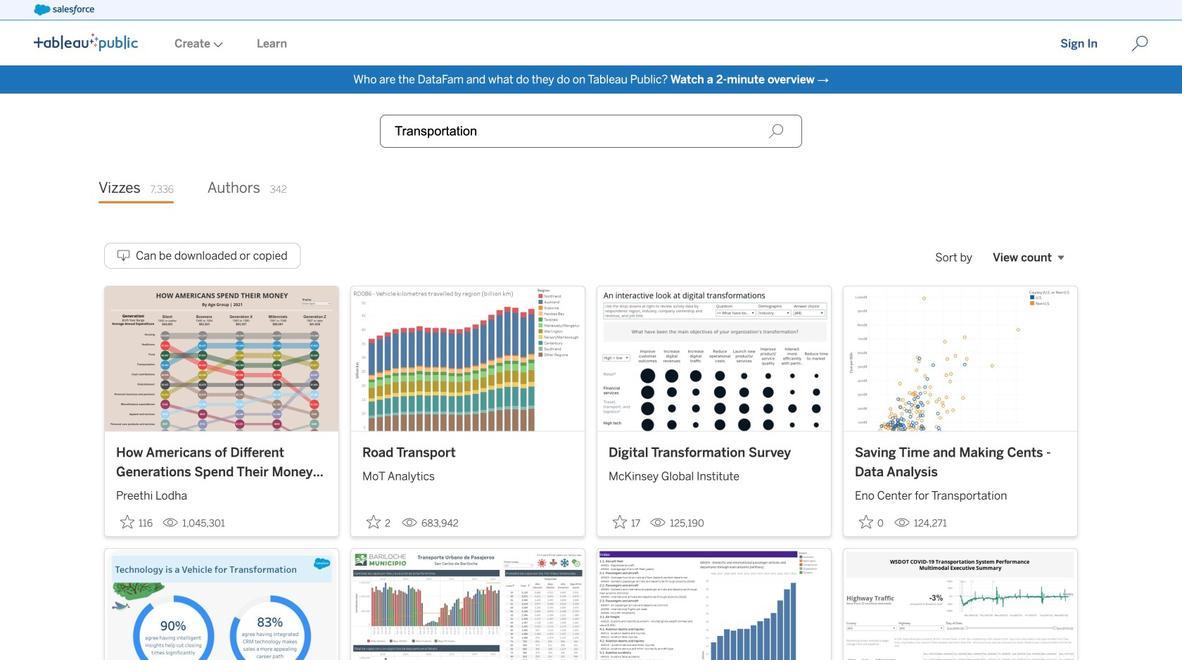 Task type: describe. For each thing, give the bounding box(es) containing it.
2 add favorite button from the left
[[362, 511, 396, 534]]

1 add favorite button from the left
[[116, 511, 157, 534]]

salesforce logo image
[[34, 4, 94, 15]]

Search input field
[[380, 115, 802, 148]]



Task type: vqa. For each thing, say whether or not it's contained in the screenshot.
Selected Language element
no



Task type: locate. For each thing, give the bounding box(es) containing it.
2 add favorite image from the left
[[613, 515, 627, 529]]

search image
[[768, 123, 784, 139]]

3 add favorite button from the left
[[609, 511, 645, 534]]

logo image
[[34, 33, 138, 51]]

0 horizontal spatial add favorite image
[[367, 515, 381, 529]]

2 horizontal spatial add favorite image
[[859, 515, 873, 529]]

add favorite image
[[120, 515, 134, 529]]

workbook thumbnail image
[[105, 286, 338, 431], [351, 286, 585, 431], [597, 286, 831, 431], [844, 286, 1077, 431], [105, 549, 338, 660], [351, 549, 585, 660], [597, 549, 831, 660], [844, 549, 1077, 660]]

1 add favorite image from the left
[[367, 515, 381, 529]]

3 add favorite image from the left
[[859, 515, 873, 529]]

go to search image
[[1115, 35, 1165, 52]]

4 add favorite button from the left
[[855, 511, 889, 534]]

add favorite image
[[367, 515, 381, 529], [613, 515, 627, 529], [859, 515, 873, 529]]

Add Favorite button
[[116, 511, 157, 534], [362, 511, 396, 534], [609, 511, 645, 534], [855, 511, 889, 534]]

create image
[[210, 42, 223, 47]]

1 horizontal spatial add favorite image
[[613, 515, 627, 529]]



